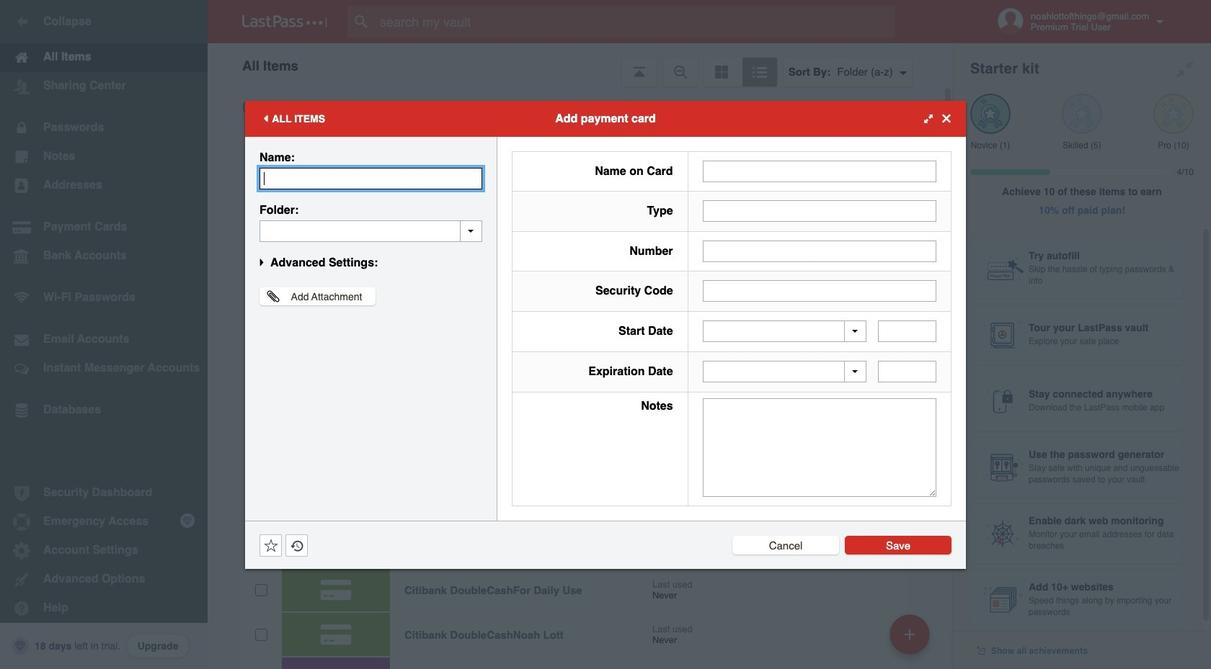 Task type: describe. For each thing, give the bounding box(es) containing it.
new item image
[[905, 630, 915, 640]]

search my vault text field
[[348, 6, 924, 38]]

new item navigation
[[885, 611, 939, 670]]



Task type: locate. For each thing, give the bounding box(es) containing it.
None text field
[[703, 201, 937, 222], [260, 220, 482, 242], [703, 241, 937, 262], [703, 281, 937, 302], [878, 321, 937, 343], [703, 399, 937, 497], [703, 201, 937, 222], [260, 220, 482, 242], [703, 241, 937, 262], [703, 281, 937, 302], [878, 321, 937, 343], [703, 399, 937, 497]]

dialog
[[245, 101, 966, 569]]

None text field
[[703, 161, 937, 182], [260, 168, 482, 189], [878, 362, 937, 383], [703, 161, 937, 182], [260, 168, 482, 189], [878, 362, 937, 383]]

vault options navigation
[[208, 43, 953, 87]]

lastpass image
[[242, 15, 327, 28]]

Search search field
[[348, 6, 924, 38]]

main navigation navigation
[[0, 0, 208, 670]]



Task type: vqa. For each thing, say whether or not it's contained in the screenshot.
password field
no



